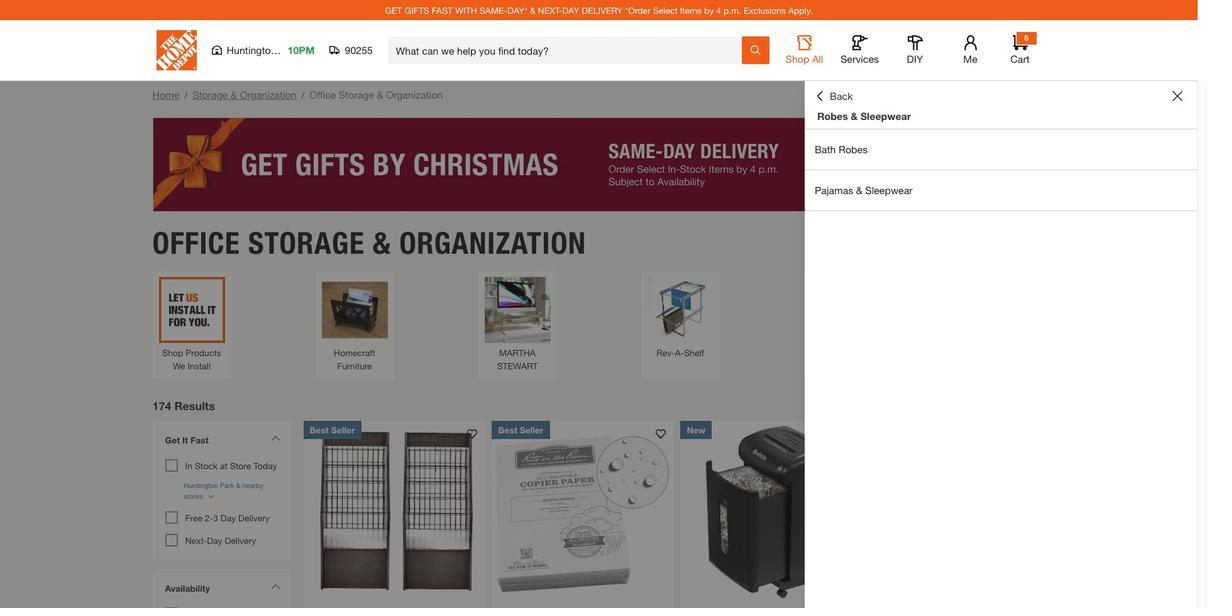 Task type: vqa. For each thing, say whether or not it's contained in the screenshot.
top the Day
yes



Task type: locate. For each thing, give the bounding box(es) containing it.
next-
[[185, 536, 207, 546]]

robes down back button
[[818, 110, 848, 122]]

next-day delivery link
[[185, 536, 256, 546]]

day down 3
[[207, 536, 222, 546]]

shop for shop products we install
[[162, 348, 183, 358]]

shop left all
[[786, 53, 810, 65]]

me button
[[951, 35, 991, 65]]

shop
[[786, 53, 810, 65], [162, 348, 183, 358]]

1 vertical spatial robes
[[839, 143, 868, 155]]

storage
[[193, 89, 228, 101], [339, 89, 374, 101], [248, 225, 365, 261]]

office
[[310, 89, 336, 101], [153, 225, 240, 261]]

delivery down free 2-3 day delivery link
[[225, 536, 256, 546]]

1 best seller from the left
[[310, 425, 355, 436]]

martha
[[499, 348, 536, 358]]

0 horizontal spatial seller
[[331, 425, 355, 436]]

seller
[[331, 425, 355, 436], [520, 425, 544, 436]]

robes right bath
[[839, 143, 868, 155]]

1 vertical spatial delivery
[[225, 536, 256, 546]]

sleepwear up the bath robes at the top of page
[[861, 110, 911, 122]]

robes & sleepwear
[[818, 110, 911, 122]]

1 best from the left
[[310, 425, 329, 436]]

0 vertical spatial sleepwear
[[861, 110, 911, 122]]

organization
[[240, 89, 297, 101], [386, 89, 443, 101], [400, 225, 587, 261]]

seller for all-weather 8-1/2 in. x 11 in. 20 lbs. bulk copier paper, white (500-sheet pack) image
[[520, 425, 544, 436]]

me
[[964, 53, 978, 65]]

home link
[[153, 89, 180, 101]]

sleepwear inside menu
[[866, 184, 913, 196]]

menu
[[805, 130, 1198, 211]]

0 vertical spatial robes
[[818, 110, 848, 122]]

martha stewart link
[[485, 277, 551, 373]]

drawer close image
[[1173, 91, 1183, 101]]

day
[[221, 513, 236, 524], [207, 536, 222, 546]]

a-
[[675, 348, 685, 358]]

0 vertical spatial shop
[[786, 53, 810, 65]]

pajamas & sleepwear link
[[805, 170, 1198, 211]]

services
[[841, 53, 879, 65]]

all
[[813, 53, 824, 65]]

0 vertical spatial office
[[310, 89, 336, 101]]

gifts
[[405, 5, 430, 15]]

0 horizontal spatial best
[[310, 425, 329, 436]]

fast
[[432, 5, 453, 15]]

delivery
[[238, 513, 270, 524], [225, 536, 256, 546]]

1 horizontal spatial best
[[498, 425, 518, 436]]

home
[[153, 89, 180, 101]]

1 horizontal spatial seller
[[520, 425, 544, 436]]

it
[[182, 435, 188, 446]]

0 horizontal spatial best seller
[[310, 425, 355, 436]]

sleepwear right pajamas
[[866, 184, 913, 196]]

1 horizontal spatial best seller
[[498, 425, 544, 436]]

seller for wooden free standing 6-tier display literature brochure magazine rack in black (2-pack) image
[[331, 425, 355, 436]]

feedback link image
[[1191, 213, 1208, 281]]

shop products we install image
[[159, 277, 225, 343]]

we
[[173, 361, 185, 371]]

stewart
[[497, 361, 538, 371]]

items
[[680, 5, 702, 15]]

menu containing bath robes
[[805, 130, 1198, 211]]

wooden free standing 6-tier display literature brochure magazine rack in black (2-pack) image
[[304, 421, 486, 604]]

sleepwear
[[861, 110, 911, 122], [866, 184, 913, 196]]

2 / from the left
[[302, 90, 305, 101]]

bath robes
[[815, 143, 868, 155]]

0 horizontal spatial office
[[153, 225, 240, 261]]

best seller
[[310, 425, 355, 436], [498, 425, 544, 436]]

0 horizontal spatial /
[[185, 90, 188, 101]]

0 horizontal spatial shop
[[162, 348, 183, 358]]

1 horizontal spatial /
[[302, 90, 305, 101]]

furniture
[[337, 361, 372, 371]]

at
[[220, 461, 228, 471]]

shop inside shop products we install
[[162, 348, 183, 358]]

shop products we install
[[162, 348, 221, 371]]

bath
[[815, 143, 836, 155]]

martha stewart
[[497, 348, 538, 371]]

store
[[230, 461, 251, 471]]

exclusions
[[744, 5, 786, 15]]

best
[[310, 425, 329, 436], [498, 425, 518, 436]]

&
[[530, 5, 536, 15], [231, 89, 237, 101], [377, 89, 383, 101], [851, 110, 858, 122], [857, 184, 863, 196], [373, 225, 392, 261]]

1 vertical spatial shop
[[162, 348, 183, 358]]

delivery
[[582, 5, 623, 15]]

storage & organization link
[[193, 89, 297, 101]]

cart
[[1011, 53, 1030, 65]]

today
[[254, 461, 277, 471]]

1 vertical spatial day
[[207, 536, 222, 546]]

1 seller from the left
[[331, 425, 355, 436]]

delivery right 3
[[238, 513, 270, 524]]

*order
[[625, 5, 651, 15]]

1 horizontal spatial office
[[310, 89, 336, 101]]

day right 3
[[221, 513, 236, 524]]

2 seller from the left
[[520, 425, 544, 436]]

diy button
[[895, 35, 936, 65]]

1 horizontal spatial shop
[[786, 53, 810, 65]]

2 best from the left
[[498, 425, 518, 436]]

/ right home
[[185, 90, 188, 101]]

2 best seller from the left
[[498, 425, 544, 436]]

new
[[687, 425, 706, 436]]

rev a shelf image
[[648, 277, 714, 343]]

/
[[185, 90, 188, 101], [302, 90, 305, 101]]

robes
[[818, 110, 848, 122], [839, 143, 868, 155]]

/ down 10pm
[[302, 90, 305, 101]]

pajamas & sleepwear
[[815, 184, 913, 196]]

4
[[717, 5, 722, 15]]

174
[[153, 399, 171, 413]]

get it fast link
[[159, 427, 285, 456]]

by
[[705, 5, 714, 15]]

1 vertical spatial office
[[153, 225, 240, 261]]

best seller for wooden free standing 6-tier display literature brochure magazine rack in black (2-pack) image
[[310, 425, 355, 436]]

shop inside button
[[786, 53, 810, 65]]

shop up we
[[162, 348, 183, 358]]

1 vertical spatial sleepwear
[[866, 184, 913, 196]]

stock
[[195, 461, 218, 471]]



Task type: describe. For each thing, give the bounding box(es) containing it.
availability link
[[159, 576, 285, 605]]

apply.
[[789, 5, 813, 15]]

174 results
[[153, 399, 215, 413]]

day*
[[508, 5, 528, 15]]

best for wooden free standing 6-tier display literature brochure magazine rack in black (2-pack) image
[[310, 425, 329, 436]]

select
[[653, 5, 678, 15]]

sleepwear for robes & sleepwear
[[861, 110, 911, 122]]

rev-a-shelf link
[[648, 277, 714, 359]]

2-
[[205, 513, 213, 524]]

back
[[830, 90, 853, 102]]

sleepwear for pajamas & sleepwear
[[866, 184, 913, 196]]

shop products we install link
[[159, 277, 225, 373]]

back button
[[815, 90, 853, 103]]

huntington park
[[227, 44, 300, 56]]

best for all-weather 8-1/2 in. x 11 in. 20 lbs. bulk copier paper, white (500-sheet pack) image
[[498, 425, 518, 436]]

rev-
[[657, 348, 675, 358]]

5
[[1025, 33, 1029, 43]]

What can we help you find today? search field
[[396, 37, 741, 64]]

park
[[279, 44, 300, 56]]

all-weather 8-1/2 in. x 11 in. 20 lbs. bulk copier paper, white (500-sheet pack) image
[[492, 421, 675, 604]]

get gifts fast with same-day* & next-day delivery *order select items by 4 p.m. exclusions apply.
[[385, 5, 813, 15]]

next-
[[538, 5, 563, 15]]

products
[[186, 348, 221, 358]]

shop all button
[[785, 35, 825, 65]]

install
[[188, 361, 211, 371]]

get
[[165, 435, 180, 446]]

results
[[175, 399, 215, 413]]

homecraft furniture image
[[322, 277, 388, 343]]

homecraft furniture
[[334, 348, 375, 371]]

martha stewart image
[[485, 277, 551, 343]]

pajamas
[[815, 184, 854, 196]]

p.m.
[[724, 5, 742, 15]]

best seller for all-weather 8-1/2 in. x 11 in. 20 lbs. bulk copier paper, white (500-sheet pack) image
[[498, 425, 544, 436]]

free 2-3 day delivery link
[[185, 513, 270, 524]]

home / storage & organization / office storage & organization
[[153, 89, 443, 101]]

90255 button
[[330, 44, 373, 57]]

in stock at store today link
[[185, 461, 277, 471]]

in
[[185, 461, 192, 471]]

shop for shop all
[[786, 53, 810, 65]]

services button
[[840, 35, 880, 65]]

next-day delivery
[[185, 536, 256, 546]]

shelf
[[685, 348, 704, 358]]

30 l/7.9 gal. paper shredder cross cut document shredder for credit card/cd/junk mail shredder for office home image
[[681, 421, 863, 604]]

in stock at store today
[[185, 461, 277, 471]]

robes inside bath robes link
[[839, 143, 868, 155]]

10pm
[[288, 44, 315, 56]]

cart 5
[[1011, 33, 1030, 65]]

3
[[213, 513, 218, 524]]

availability
[[165, 583, 210, 594]]

1 / from the left
[[185, 90, 188, 101]]

0 vertical spatial delivery
[[238, 513, 270, 524]]

homecraft furniture link
[[322, 277, 388, 373]]

the home depot logo image
[[156, 30, 197, 70]]

same-
[[480, 5, 508, 15]]

get it fast
[[165, 435, 209, 446]]

0 vertical spatial day
[[221, 513, 236, 524]]

rev-a-shelf
[[657, 348, 704, 358]]

sponsored banner image
[[153, 118, 1046, 212]]

with
[[456, 5, 477, 15]]

90255
[[345, 44, 373, 56]]

office storage & organization
[[153, 225, 587, 261]]

bath robes link
[[805, 130, 1198, 170]]

shop all
[[786, 53, 824, 65]]

free
[[185, 513, 203, 524]]

homecraft
[[334, 348, 375, 358]]

get
[[385, 5, 402, 15]]

diy
[[907, 53, 924, 65]]

huntington
[[227, 44, 277, 56]]

free 2-3 day delivery
[[185, 513, 270, 524]]

fast
[[191, 435, 209, 446]]

day
[[563, 5, 580, 15]]



